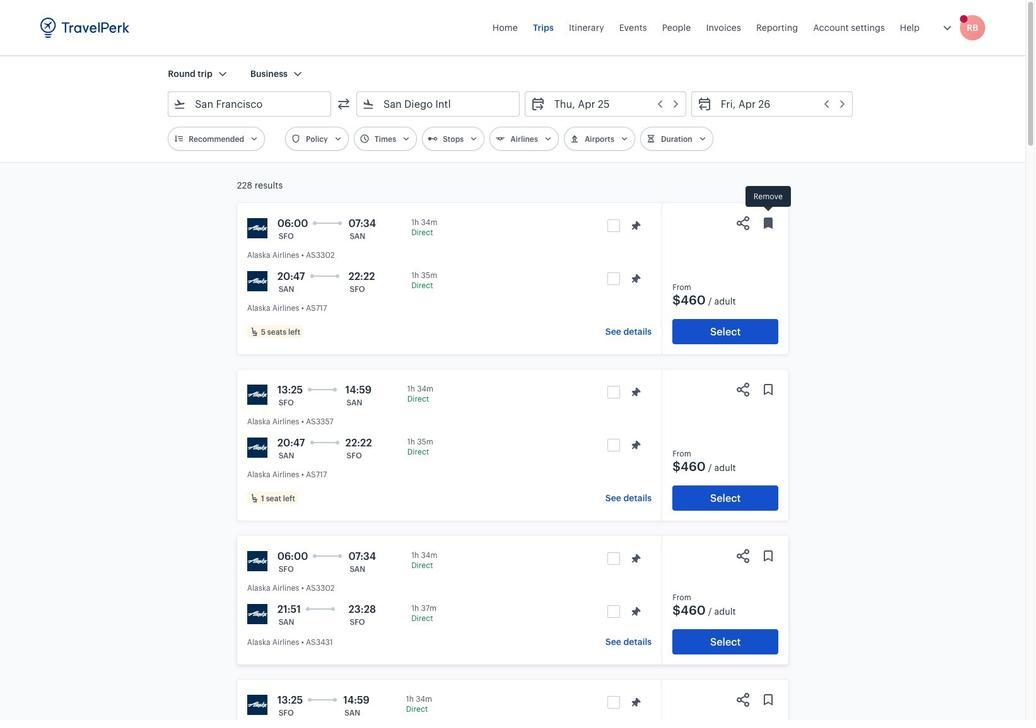 Task type: describe. For each thing, give the bounding box(es) containing it.
Return field
[[712, 94, 847, 114]]

5 alaska airlines image from the top
[[247, 604, 267, 625]]

Depart field
[[545, 94, 681, 114]]

To search field
[[375, 94, 503, 114]]

3 alaska airlines image from the top
[[247, 438, 267, 458]]



Task type: vqa. For each thing, say whether or not it's contained in the screenshot.
Depart Text Box on the bottom left of page
no



Task type: locate. For each thing, give the bounding box(es) containing it.
2 alaska airlines image from the top
[[247, 695, 267, 715]]

From search field
[[186, 94, 314, 114]]

tooltip
[[746, 186, 791, 213]]

4 alaska airlines image from the top
[[247, 551, 267, 572]]

1 alaska airlines image from the top
[[247, 218, 267, 238]]

2 alaska airlines image from the top
[[247, 385, 267, 405]]

1 alaska airlines image from the top
[[247, 271, 267, 291]]

0 vertical spatial alaska airlines image
[[247, 271, 267, 291]]

alaska airlines image
[[247, 271, 267, 291], [247, 695, 267, 715]]

alaska airlines image
[[247, 218, 267, 238], [247, 385, 267, 405], [247, 438, 267, 458], [247, 551, 267, 572], [247, 604, 267, 625]]

1 vertical spatial alaska airlines image
[[247, 695, 267, 715]]



